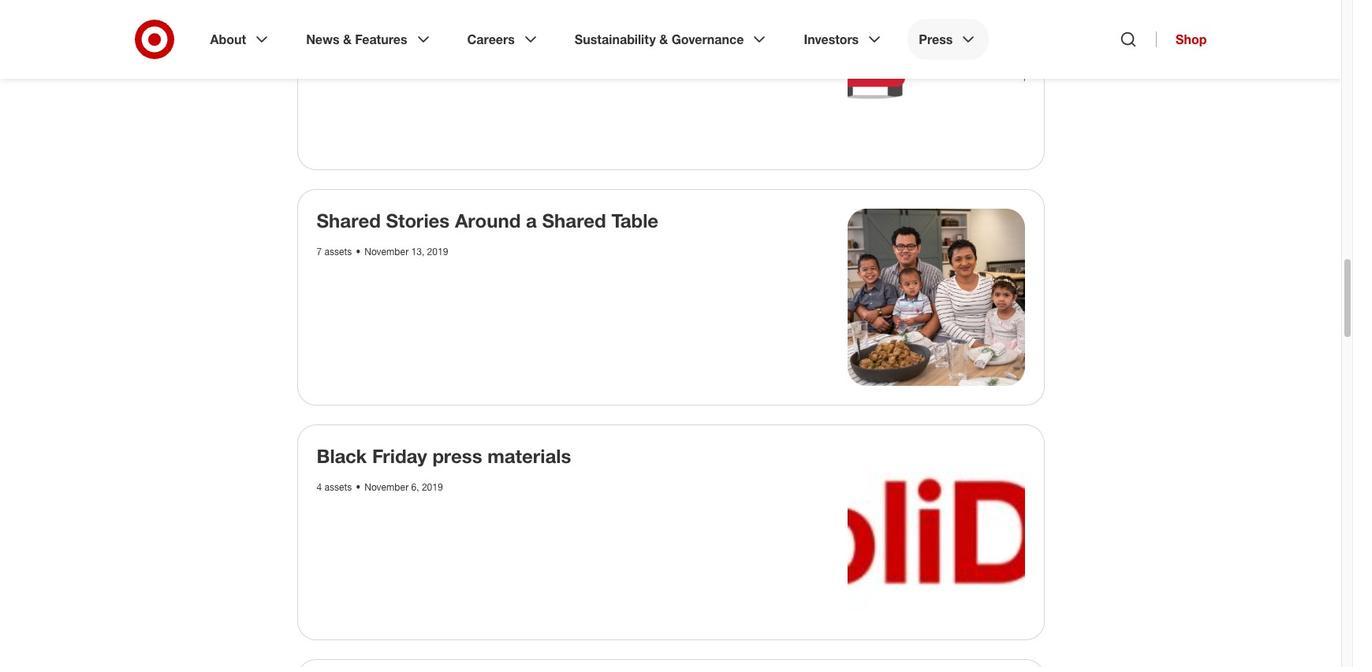 Task type: vqa. For each thing, say whether or not it's contained in the screenshot.
Art
no



Task type: describe. For each thing, give the bounding box(es) containing it.
shop link
[[1156, 32, 1207, 47]]

a
[[526, 209, 537, 233]]

features
[[355, 32, 407, 47]]

sustainability & governance
[[575, 32, 744, 47]]

november for friday
[[365, 481, 409, 493]]

around
[[455, 209, 521, 233]]

november 13, 2019
[[365, 246, 448, 258]]

news & features link
[[295, 19, 444, 60]]

careers
[[467, 32, 515, 47]]

13,
[[411, 246, 424, 258]]

governance
[[672, 32, 744, 47]]

4
[[317, 481, 322, 493]]

a group of people sitting at a table with food image
[[848, 209, 1025, 386]]

friday
[[372, 444, 427, 468]]

november for stories
[[365, 246, 409, 258]]

assets for shared stories around a shared table
[[325, 246, 352, 258]]

press
[[432, 444, 482, 468]]

assets for black friday press materials
[[325, 481, 352, 493]]

& for news
[[343, 32, 352, 47]]

november 6, 2019
[[365, 481, 443, 493]]

a red and white sign image
[[848, 444, 1025, 621]]

news & features
[[306, 32, 407, 47]]

1 shared from the left
[[317, 209, 381, 233]]

4 assets
[[317, 481, 352, 493]]



Task type: locate. For each thing, give the bounding box(es) containing it.
shared up 7 assets
[[317, 209, 381, 233]]

0 vertical spatial assets
[[325, 246, 352, 258]]

& right news
[[343, 32, 352, 47]]

2019
[[427, 246, 448, 258], [422, 481, 443, 493]]

black friday press materials
[[317, 444, 571, 468]]

2019 for friday
[[422, 481, 443, 493]]

1 november from the top
[[365, 246, 409, 258]]

2019 right 6,
[[422, 481, 443, 493]]

0 vertical spatial 2019
[[427, 246, 448, 258]]

2019 right 13,
[[427, 246, 448, 258]]

careers link
[[456, 19, 551, 60]]

sustainability
[[575, 32, 656, 47]]

assets right 4
[[325, 481, 352, 493]]

shop
[[1176, 32, 1207, 47]]

2 shared from the left
[[542, 209, 606, 233]]

shared stories around a shared table
[[317, 209, 658, 233]]

shared right a
[[542, 209, 606, 233]]

november left 13,
[[365, 246, 409, 258]]

& left governance on the top
[[659, 32, 668, 47]]

0 vertical spatial november
[[365, 246, 409, 258]]

1 horizontal spatial shared
[[542, 209, 606, 233]]

2 & from the left
[[659, 32, 668, 47]]

1 assets from the top
[[325, 246, 352, 258]]

assets
[[325, 246, 352, 258], [325, 481, 352, 493]]

1 vertical spatial november
[[365, 481, 409, 493]]

6,
[[411, 481, 419, 493]]

7
[[317, 246, 322, 258]]

0 horizontal spatial &
[[343, 32, 352, 47]]

& for sustainability
[[659, 32, 668, 47]]

2019 for stories
[[427, 246, 448, 258]]

black friday press materials link
[[317, 444, 571, 468]]

&
[[343, 32, 352, 47], [659, 32, 668, 47]]

7 assets
[[317, 246, 352, 258]]

table
[[612, 209, 658, 233]]

materials
[[488, 444, 571, 468]]

shared
[[317, 209, 381, 233], [542, 209, 606, 233]]

about
[[210, 32, 246, 47]]

assets right 7
[[325, 246, 352, 258]]

november
[[365, 246, 409, 258], [365, 481, 409, 493]]

shared stories around a shared table link
[[317, 209, 658, 233]]

about link
[[199, 19, 282, 60]]

2 november from the top
[[365, 481, 409, 493]]

november left 6,
[[365, 481, 409, 493]]

0 horizontal spatial shared
[[317, 209, 381, 233]]

2 assets from the top
[[325, 481, 352, 493]]

press link
[[908, 19, 989, 60]]

press
[[919, 32, 953, 47]]

stories
[[386, 209, 450, 233]]

black
[[317, 444, 367, 468]]

1 horizontal spatial &
[[659, 32, 668, 47]]

sustainability & governance link
[[564, 19, 780, 60]]

logo, company name image
[[848, 0, 1025, 151]]

investors
[[804, 32, 859, 47]]

1 vertical spatial 2019
[[422, 481, 443, 493]]

investors link
[[793, 19, 895, 60]]

1 vertical spatial assets
[[325, 481, 352, 493]]

1 & from the left
[[343, 32, 352, 47]]

news
[[306, 32, 340, 47]]



